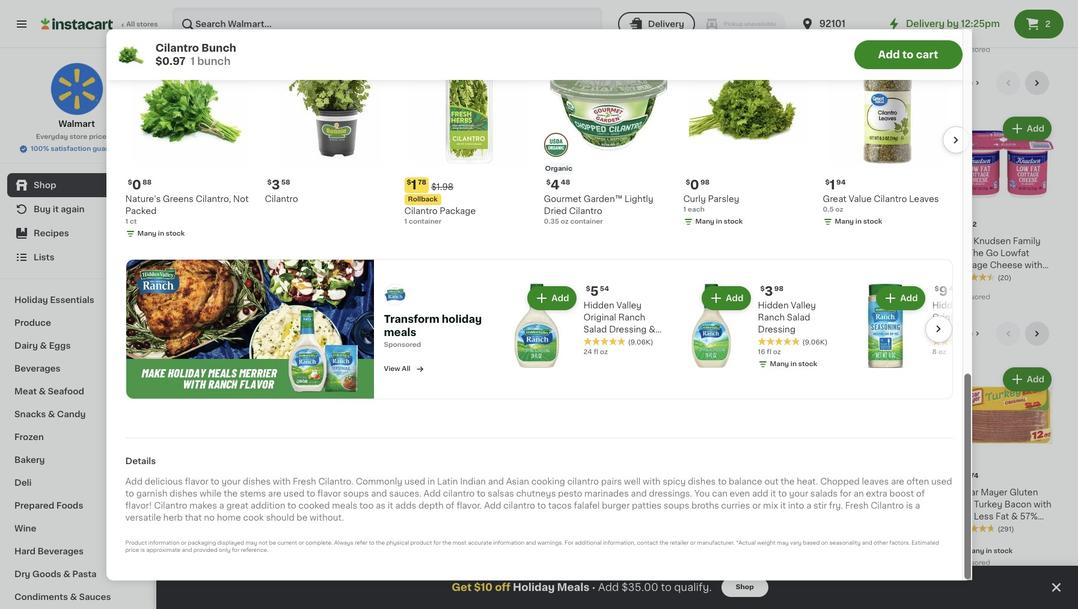Task type: describe. For each thing, give the bounding box(es) containing it.
to inside product information or packaging displayed may not be current or complete. always refer to the physical product for the most accurate information and warnings. for additional information, contact the retailer or manufacturer. *actual weight may vary based on seasonality and other factors. estimated price is approximate and provided only for reference.
[[369, 540, 375, 546]]

kraft inside kraft american cheese slices
[[401, 237, 422, 246]]

weight
[[757, 540, 776, 546]]

0 vertical spatial of
[[916, 490, 925, 498]]

freshness for chicken
[[733, 488, 776, 497]]

product group containing 6
[[622, 365, 723, 554]]

3 inside "foster farms fresh & natural 3 boneless & skinless chicken breast fillets $4.97 / lb about 2.37 lb / package"
[[876, 500, 881, 509]]

dry goods & pasta
[[14, 570, 97, 579]]

essentials
[[50, 296, 94, 304]]

not
[[259, 540, 268, 546]]

all stores link
[[41, 7, 159, 41]]

/ left "retailer"
[[666, 545, 669, 552]]

cilantro inside cilantro bunch $0.97 1 bunch
[[155, 43, 199, 52]]

0 horizontal spatial shredded
[[291, 261, 332, 270]]

to right 67
[[211, 478, 219, 486]]

$ 2 46
[[845, 221, 868, 234]]

hidden valley ranch salad dressing
[[758, 302, 816, 334]]

it down out
[[771, 490, 776, 498]]

cheese inside great value fiesta blend monterey jack, cheddar, queso quesadilla and asadero finely shredded cheese
[[666, 297, 698, 306]]

lb up 2.37
[[868, 536, 875, 542]]

or inside add delicious flavor to your dishes with fresh cilantro. commonly used in latin  indian  and asian cooking  cilantro pairs well with spicy dishes to balance out the heat. chopped leaves are often used to garnish dishes  while the stems are used to flavor soups and sauces. add cilantro to salsas  chutneys  pesto  marinades  and dressings. you can even add it to your salads for an extra boost of flavor! cilantro makes a great addition to cooked meals  too  as it adds depth of flavor. add cilantro to tacos  falafel  burger patties  soups  broths  curries  or mix it into a stir fry. fresh cilantro is a versatile herb that no home cook should be without.
[[752, 502, 761, 510]]

it right as
[[388, 502, 393, 510]]

shredded, inside $ 2 great value cheese, finely shredded, mozzarella 8 oz
[[760, 249, 804, 258]]

/ up "2.8"
[[312, 524, 315, 530]]

package inside "foster farms fresh & natural 3 boneless & skinless chicken breast fillets $4.97 / lb about 2.37 lb / package"
[[893, 545, 921, 552]]

condiments & sauces link
[[7, 586, 146, 609]]

in inside add delicious flavor to your dishes with fresh cilantro. commonly used in latin  indian  and asian cooking  cilantro pairs well with spicy dishes to balance out the heat. chopped leaves are often used to garnish dishes  while the stems are used to flavor soups and sauces. add cilantro to salsas  chutneys  pesto  marinades  and dressings. you can even add it to your salads for an extra boost of flavor! cilantro makes a great addition to cooked meals  too  as it adds depth of flavor. add cilantro to tacos  falafel  burger patties  soups  broths  curries  or mix it into a stir fry. fresh cilantro is a versatile herb that no home cook should be without.
[[428, 478, 435, 486]]

item carousel region containing cheese
[[180, 71, 1054, 312]]

2 great value cheese, finely shredded, fiesta blend 8 oz
[[180, 221, 279, 279]]

$11.78 per package (estimated) element
[[843, 471, 944, 487]]

shredded inside great value fiesta blend monterey jack, cheddar, queso quesadilla and asadero finely shredded cheese
[[622, 297, 664, 306]]

dressing for 5
[[609, 326, 647, 334]]

value for great value cilantro leaves 0.5 oz
[[849, 195, 872, 203]]

curly
[[684, 195, 706, 203]]

deli inside great value colby & monterey jack deli style sliced cheese
[[908, 249, 925, 258]]

product group containing 13
[[512, 365, 613, 545]]

1 a from the left
[[219, 502, 224, 510]]

oz inside $ 2 great value cheese, finely shredded, mozzarella 8 oz
[[739, 273, 747, 279]]

(9.06k) for 3
[[803, 340, 828, 346]]

about inside $2.84 / lb about 2.19 lb / package
[[622, 545, 642, 552]]

0 horizontal spatial 16
[[512, 285, 519, 291]]

2 mexican from the left
[[535, 237, 570, 246]]

3 down mozzarella
[[765, 286, 773, 298]]

freshness guaranteed fresh chicken drumsticks
[[733, 488, 828, 521]]

dried
[[544, 207, 567, 215]]

blend inside 2 great value cheese, finely shredded, fiesta blend 8 oz
[[180, 261, 205, 270]]

stir
[[814, 502, 827, 510]]

88
[[142, 179, 152, 186]]

value inside $ 2 great value cheese, finely shredded, mozzarella 8 oz
[[759, 237, 781, 246]]

3 a from the left
[[915, 502, 920, 510]]

oz inside 23 oz many in stock
[[853, 23, 861, 29]]

item badge image
[[544, 133, 568, 157]]

ct inside nature's greens cilantro, not packed 1 ct
[[130, 218, 137, 225]]

98 for 4
[[418, 222, 427, 228]]

to down out
[[778, 490, 787, 498]]

/ up 4.37
[[201, 543, 204, 550]]

farms for no
[[651, 488, 677, 497]]

0 horizontal spatial used
[[284, 490, 304, 498]]

1 left 94
[[830, 179, 835, 191]]

accurate
[[468, 540, 492, 546]]

cilantro.
[[318, 478, 354, 486]]

$ 11 03
[[293, 472, 319, 485]]

2 18 from the left
[[953, 23, 961, 29]]

1 right remove great value cheese, finely shredded, fiesta blend image in the left top of the page
[[225, 124, 229, 133]]

shredded, inside 2 great value cheese, finely shredded, fiesta blend 8 oz
[[208, 249, 252, 258]]

1 horizontal spatial 8 oz
[[933, 349, 947, 356]]

1 inside $1.78 original price: $1.98 element
[[411, 179, 417, 191]]

indian
[[460, 478, 486, 486]]

and down packaging
[[182, 548, 192, 553]]

hidden for 5
[[584, 302, 614, 310]]

23 for 23 oz
[[512, 23, 520, 29]]

/ up 2.37
[[864, 536, 867, 542]]

$1.78 original price: $1.98 element
[[404, 177, 534, 193]]

valley for 3
[[791, 302, 816, 310]]

product group containing ★★★★★
[[953, 0, 1054, 56]]

valley for 9
[[965, 302, 991, 310]]

without.
[[310, 514, 344, 522]]

$ 3 58
[[267, 179, 290, 191]]

fresh for jennie-o fresh ground turkey
[[443, 488, 467, 497]]

1 vertical spatial flavor
[[318, 490, 341, 498]]

many in stock down packed at the top left of the page
[[137, 230, 185, 237]]

about inside "foster farms fresh & natural 3 boneless & skinless chicken breast fillets $4.97 / lb about 2.37 lb / package"
[[843, 545, 863, 552]]

again
[[61, 205, 85, 214]]

chicken inside freshness guaranteed 4.7 to 6.25 pound boneless chicken breasts family pack
[[222, 532, 256, 540]]

0 horizontal spatial of
[[446, 502, 455, 510]]

turkey for 4
[[401, 500, 430, 509]]

2 inside button
[[1046, 20, 1051, 28]]

hidden valley ranch image
[[384, 284, 406, 306]]

3 kraft from the left
[[512, 237, 532, 246]]

makes
[[189, 502, 217, 510]]

bakery link
[[7, 449, 146, 472]]

natural for no
[[622, 500, 653, 509]]

oz inside 2 great value cheese, finely shredded, fiesta blend 8 oz
[[187, 273, 194, 279]]

drumsticks
[[733, 512, 781, 521]]

instacart logo image
[[41, 17, 113, 31]]

many in stock down mozzarella
[[745, 285, 792, 291]]

displayed
[[217, 540, 244, 546]]

product group containing 1
[[823, 43, 953, 229]]

0 vertical spatial your
[[222, 478, 241, 486]]

guaranteed for freshness guaranteed 4.7 to 6.25 pound boneless chicken breasts family pack
[[226, 508, 276, 516]]

family inside r.w. knudsen family on the go lowfat cottage cheese with 2% milkfat
[[1013, 237, 1041, 246]]

/pkg inside $ 11 67 /pkg (est.) $12.98
[[213, 472, 234, 481]]

cilantro inside great value cilantro leaves 0.5 oz
[[874, 195, 907, 203]]

salsas
[[488, 490, 514, 498]]

*actual
[[736, 540, 756, 546]]

cooking
[[531, 478, 565, 486]]

$ for $ 3 58
[[267, 179, 272, 186]]

13
[[519, 472, 533, 485]]

cilantro inside the gourmet garden™ lightly dried cilantro 0.35 oz container
[[569, 207, 602, 215]]

valley for 5
[[617, 302, 642, 310]]

each
[[688, 206, 705, 213]]

1 inside cilantro bunch $0.97 1 bunch
[[190, 56, 195, 66]]

and left warnings.
[[526, 540, 536, 546]]

ranch inside hidden valley ranch salad dressing
[[758, 314, 785, 322]]

great for great value cilantro leaves 0.5 oz
[[823, 195, 847, 203]]

78 for 11
[[862, 473, 871, 479]]

4.37
[[202, 553, 216, 560]]

even
[[730, 490, 750, 498]]

commonly
[[356, 478, 402, 486]]

lb down the only
[[218, 553, 224, 560]]

(est.) for $ 6 22
[[676, 472, 702, 481]]

chicken inside freshness guaranteed chicken breast tenderloins $3.94 / lb about 2.8 lb / package
[[291, 500, 325, 509]]

2 four from the left
[[512, 249, 531, 258]]

pairs
[[601, 478, 622, 486]]

great inside $ 2 great value cheese, finely shredded, mozzarella 8 oz
[[733, 237, 756, 246]]

ranch for 5
[[619, 314, 645, 322]]

2 (438) from the left
[[888, 13, 906, 20]]

to up should on the left bottom
[[288, 502, 296, 510]]

the right out
[[781, 478, 795, 486]]

1 vertical spatial for
[[434, 540, 441, 546]]

foster for foster farms fresh & natural 3 boneless & skinless chicken breast fillets $4.97 / lb about 2.37 lb / package
[[843, 488, 870, 497]]

$2.67 / lb about 4.37 lb / package
[[180, 543, 259, 560]]

2 inside 2 great value cheese, finely shredded, fiesta blend 8 oz
[[187, 221, 195, 234]]

cilantro bunch $0.97 1 bunch
[[155, 43, 236, 66]]

0 horizontal spatial soups
[[343, 490, 369, 498]]

jack,
[[692, 249, 714, 258]]

remove great value cheese, finely shredded, fiesta blend image
[[191, 121, 205, 136]]

about inside freshness guaranteed chicken breast tenderloins $3.94 / lb about 2.8 lb / package
[[291, 533, 311, 540]]

2 horizontal spatial used
[[932, 478, 952, 486]]

details
[[125, 457, 156, 466]]

1 horizontal spatial used
[[405, 478, 425, 486]]

about inside $2.67 / lb about 4.37 lb / package
[[180, 553, 201, 560]]

it right the buy
[[53, 205, 59, 214]]

many in stock down 12:25pm
[[966, 35, 1013, 41]]

the left physical at the left of page
[[376, 540, 385, 546]]

dry
[[14, 570, 30, 579]]

lb up 2.19
[[648, 536, 654, 542]]

factors.
[[890, 540, 910, 546]]

treatment tracker modal dialog
[[156, 566, 1078, 609]]

0 horizontal spatial less
[[953, 524, 973, 533]]

/pkg for $ 11 78
[[875, 472, 897, 481]]

many in stock down 2 great value cheese, finely shredded, fiesta blend 8 oz
[[192, 285, 240, 291]]

2 18 ct from the left
[[953, 23, 969, 29]]

be inside product information or packaging displayed may not be current or complete. always refer to the physical product for the most accurate information and warnings. for additional information, contact the retailer or manufacturer. *actual weight may vary based on seasonality and other factors. estimated price is approximate and provided only for reference.
[[269, 540, 276, 546]]

finely inside 2 great value cheese, finely shredded, fiesta blend 8 oz
[[180, 249, 206, 258]]

rollback for 1
[[408, 196, 438, 203]]

oz inside great value cilantro leaves 0.5 oz
[[836, 206, 843, 213]]

warnings.
[[538, 540, 563, 546]]

11 for $ 11 03
[[298, 472, 309, 485]]

product group containing 3
[[953, 114, 1054, 304]]

natural for 3
[[843, 500, 874, 509]]

11 for $ 11 67 /pkg (est.) $12.98
[[187, 472, 198, 485]]

fresh for freshness guaranteed fresh chicken drumsticks
[[733, 500, 756, 509]]

provided
[[194, 548, 218, 553]]

many in stock down sliced
[[855, 285, 902, 291]]

with right 6
[[643, 478, 661, 486]]

3 left 58
[[272, 179, 280, 191]]

salad inside hidden valley original ranch salad dressing & topping
[[584, 326, 607, 334]]

12 oz
[[953, 536, 970, 542]]

98 for 0
[[701, 179, 710, 186]]

3 12
[[960, 221, 977, 234]]

freshness guaranteed chicken breast tenderloins $3.94 / lb about 2.8 lb / package
[[291, 488, 387, 540]]

holiday inside "link"
[[14, 296, 48, 304]]

the left most
[[442, 540, 451, 546]]

monterey for queso
[[649, 249, 690, 258]]

(est.) for $ 11 03
[[348, 472, 373, 481]]

stock inside 23 oz many in stock
[[883, 35, 902, 41]]

4 left x
[[180, 23, 185, 29]]

lb right "2.8"
[[325, 533, 331, 540]]

$ for $ 4 48
[[546, 179, 551, 186]]

walmart logo image
[[50, 63, 103, 115]]

fiesta inside 2 great value cheese, finely shredded, fiesta blend 8 oz
[[254, 249, 279, 258]]

& inside hidden valley original ranch salad dressing & topping
[[649, 326, 656, 334]]

/pkg for $ 11 03
[[324, 472, 345, 481]]

8 oz inside item carousel region
[[291, 285, 305, 291]]

boneless for fresh
[[883, 500, 922, 509]]

many in stock down curly parsley 1 each
[[696, 218, 743, 225]]

fl for 3
[[767, 349, 772, 356]]

1 vertical spatial your
[[789, 490, 808, 498]]

(est.) inside $ 11 67 /pkg (est.) $12.98
[[237, 472, 262, 481]]

1 horizontal spatial soups
[[664, 502, 690, 510]]

many in stock down 16 fl oz
[[770, 361, 818, 368]]

0 vertical spatial shop
[[34, 181, 56, 189]]

4 for kraft american cheese slices
[[408, 221, 417, 234]]

cart
[[916, 49, 938, 59]]

package inside $2.84 / lb about 2.19 lb / package
[[671, 545, 699, 552]]

and up salsas
[[488, 478, 504, 486]]

great for great value fiesta blend monterey jack, cheddar, queso quesadilla and asadero finely shredded cheese
[[622, 237, 646, 246]]

lb right 2.19
[[659, 545, 665, 552]]

delivery for delivery by 12:25pm
[[906, 19, 945, 28]]

versatile
[[125, 514, 161, 522]]

go
[[986, 249, 999, 258]]

1 horizontal spatial dishes
[[243, 478, 271, 486]]

0 horizontal spatial 12
[[953, 536, 961, 542]]

sponsored badge image for 4
[[953, 560, 990, 567]]

family inside freshness guaranteed 4.7 to 6.25 pound boneless chicken breasts family pack
[[215, 544, 242, 552]]

0 vertical spatial cilantro
[[567, 478, 599, 486]]

$12.98
[[213, 484, 241, 492]]

$ for $ 0 88
[[128, 179, 132, 186]]

meals inside add delicious flavor to your dishes with fresh cilantro. commonly used in latin  indian  and asian cooking  cilantro pairs well with spicy dishes to balance out the heat. chopped leaves are often used to garnish dishes  while the stems are used to flavor soups and sauces. add cilantro to salsas  chutneys  pesto  marinades  and dressings. you can even add it to your salads for an extra boost of flavor! cilantro makes a great addition to cooked meals  too  as it adds depth of flavor. add cilantro to tacos  falafel  burger patties  soups  broths  curries  or mix it into a stir fry. fresh cilantro is a versatile herb that no home cook should be without.
[[332, 502, 357, 510]]

herb
[[163, 514, 183, 522]]

breast inside freshness guaranteed chicken breast tenderloins $3.94 / lb about 2.8 lb / package
[[328, 500, 355, 509]]

is inside product information or packaging displayed may not be current or complete. always refer to the physical product for the most accurate information and warnings. for additional information, contact the retailer or manufacturer. *actual weight may vary based on seasonality and other factors. estimated price is approximate and provided only for reference.
[[141, 548, 145, 553]]

fresh for foster farms fresh & natural no antibiotics chicken thighs
[[679, 488, 703, 497]]

lb right 2.37
[[880, 545, 887, 552]]

$10
[[474, 583, 493, 592]]

1 (104) from the left
[[777, 13, 794, 20]]

cilantro down extra
[[871, 502, 904, 510]]

2 information from the left
[[493, 540, 525, 546]]

$3.94
[[291, 524, 311, 530]]

dressing inside hidden valley ranch salad dressing
[[758, 326, 796, 334]]

1 information from the left
[[148, 540, 180, 546]]

all for 3
[[938, 79, 948, 87]]

cilantro down $ 3 58
[[265, 195, 298, 203]]

$6.22 per package (estimated) element
[[622, 471, 723, 487]]

to inside button
[[903, 49, 914, 59]]

1 horizontal spatial cilantro
[[504, 502, 535, 510]]

(50+) for 4
[[950, 330, 974, 338]]

bacon
[[1005, 500, 1032, 509]]

product
[[125, 540, 147, 546]]

produce
[[14, 319, 51, 327]]

salad inside hidden valley ranch salad dressing
[[787, 314, 810, 322]]

$ for $ 5 97
[[735, 473, 739, 479]]

the right 2.19
[[660, 540, 669, 546]]

03
[[310, 473, 319, 479]]

an
[[854, 490, 864, 498]]

nature's
[[125, 195, 161, 203]]

o for 13
[[544, 488, 552, 497]]

58%
[[953, 512, 972, 521]]

ranch for 9
[[967, 314, 994, 322]]

foster for foster farms fresh & natural no antibiotics chicken thighs
[[622, 488, 649, 497]]

add inside get $10 off holiday meals • add $35.00 to qualify.
[[598, 583, 619, 592]]

current
[[278, 540, 297, 546]]

0 vertical spatial are
[[891, 478, 905, 486]]

$ 2 great value cheese, finely shredded, mozzarella 8 oz
[[733, 221, 818, 279]]

1 four from the left
[[291, 249, 310, 258]]

or right "retailer"
[[690, 540, 696, 546]]

add to cart button
[[854, 40, 963, 69]]

guaranteed for freshness guaranteed fresh chicken drumsticks
[[778, 488, 828, 497]]

2 vertical spatial view
[[384, 366, 400, 373]]

$ 4 48
[[546, 179, 570, 191]]

balance
[[729, 478, 762, 486]]

and left other
[[862, 540, 872, 546]]

•
[[592, 583, 596, 592]]

4.7
[[180, 520, 193, 528]]

refer
[[355, 540, 368, 546]]

1 inside nature's greens cilantro, not packed 1 ct
[[125, 218, 128, 225]]

to down indian
[[477, 490, 486, 498]]

74 inside 4 74
[[970, 473, 979, 479]]

1 inside the cilantro package 1 container
[[404, 218, 407, 225]]

on
[[953, 249, 966, 258]]

16 for $
[[758, 349, 765, 356]]

2 may from the left
[[777, 540, 789, 546]]

lb up 4.37
[[205, 543, 212, 550]]

2 horizontal spatial dishes
[[688, 478, 716, 486]]

2 (104) from the left
[[998, 13, 1015, 20]]

hidden for 3
[[758, 302, 789, 310]]

curly parsley 1 each
[[684, 195, 739, 213]]

$5.96 element
[[512, 220, 613, 235]]

sponsored badge image for 3
[[953, 294, 990, 301]]

package inside freshness guaranteed chicken breast tenderloins $3.94 / lb about 2.8 lb / package
[[337, 533, 366, 540]]

/ up always
[[333, 533, 335, 540]]

0 horizontal spatial flavor
[[185, 478, 209, 486]]

24 fl oz
[[584, 349, 608, 356]]

great value fiesta blend monterey jack, cheddar, queso quesadilla and asadero finely shredded cheese
[[622, 237, 714, 306]]

lists link
[[7, 245, 146, 269]]

meat & seafood
[[14, 387, 84, 396]]

2 kraft mexican style four cheese blend shredded cheese from the left
[[512, 237, 594, 270]]

& inside great value colby & monterey jack deli style sliced cheese
[[921, 237, 928, 246]]

package inside $2.67 / lb about 4.37 lb / package
[[230, 553, 259, 560]]

with inside r.w. knudsen family on the go lowfat cottage cheese with 2% milkfat
[[1025, 261, 1043, 270]]

knudsen
[[974, 237, 1011, 246]]

o for 4
[[434, 488, 441, 497]]

0 horizontal spatial dishes
[[170, 490, 197, 498]]

cilantro package 1 container
[[404, 207, 476, 225]]

foster farms fresh & natural no antibiotics chicken thighs
[[622, 488, 715, 521]]

blend up (611) at top
[[347, 249, 371, 258]]

8 inside 2 great value cheese, finely shredded, fiesta blend 8 oz
[[180, 273, 185, 279]]

chopped
[[820, 478, 860, 486]]

package
[[440, 207, 476, 215]]

dairy & eggs link
[[7, 334, 146, 357]]

product information or packaging displayed may not be current or complete. always refer to the physical product for the most accurate information and warnings. for additional information, contact the retailer or manufacturer. *actual weight may vary based on seasonality and other factors. estimated price is approximate and provided only for reference.
[[125, 540, 939, 553]]

or left packaging
[[181, 540, 187, 546]]

style inside great value colby & monterey jack deli style sliced cheese
[[843, 261, 865, 270]]

cooked
[[298, 502, 330, 510]]

$ for $ 11 78
[[845, 473, 850, 479]]

add delicious flavor to your dishes with fresh cilantro. commonly used in latin  indian  and asian cooking  cilantro pairs well with spicy dishes to balance out the heat. chopped leaves are often used to garnish dishes  while the stems are used to flavor soups and sauces. add cilantro to salsas  chutneys  pesto  marinades  and dressings. you can even add it to your salads for an extra boost of flavor! cilantro makes a great addition to cooked meals  too  as it adds depth of flavor. add cilantro to tacos  falafel  burger patties  soups  broths  curries  or mix it into a stir fry. fresh cilantro is a versatile herb that no home cook should be without.
[[125, 478, 952, 522]]

to up can
[[718, 478, 727, 486]]

many in stock down keto
[[835, 218, 882, 225]]

and down well
[[631, 490, 647, 498]]

1 horizontal spatial shredded
[[512, 261, 553, 270]]

hidden valley original ranch seasoning, dressing and dip mix, shaker
[[933, 302, 1006, 358]]

2 a from the left
[[807, 502, 812, 510]]

24.8 oz
[[291, 23, 316, 29]]

48
[[561, 179, 570, 186]]

0 horizontal spatial style
[[351, 237, 373, 246]]

too
[[360, 502, 374, 510]]

frozen
[[14, 433, 44, 441]]

& inside oscar mayer gluten free turkey bacon with 58% less fat & 57% less sodium
[[1011, 512, 1018, 521]]

and down commonly
[[371, 490, 387, 498]]

1 vertical spatial beverages
[[38, 547, 84, 556]]

23 for 23 oz many in stock
[[843, 23, 852, 29]]

12 inside 3 12
[[970, 222, 977, 228]]

jennie-o turkey, ground, 93%/7%
[[512, 488, 584, 509]]

many in stock down the "42.72 oz"
[[413, 23, 461, 29]]

fresh for foster farms fresh & natural 3 boneless & skinless chicken breast fillets $4.97 / lb about 2.37 lb / package
[[900, 488, 924, 497]]

for inside add delicious flavor to your dishes with fresh cilantro. commonly used in latin  indian  and asian cooking  cilantro pairs well with spicy dishes to balance out the heat. chopped leaves are often used to garnish dishes  while the stems are used to flavor soups and sauces. add cilantro to salsas  chutneys  pesto  marinades  and dressings. you can even add it to your salads for an extra boost of flavor! cilantro makes a great addition to cooked meals  too  as it adds depth of flavor. add cilantro to tacos  falafel  burger patties  soups  broths  curries  or mix it into a stir fry. fresh cilantro is a versatile herb that no home cook should be without.
[[840, 490, 852, 498]]

many in stock down (611) at top
[[303, 297, 350, 303]]

cheese inside great value colby & monterey jack deli style sliced cheese
[[895, 261, 928, 270]]

4 up the oscar on the right of the page
[[960, 472, 969, 485]]

lists
[[34, 253, 54, 262]]

$11.67 per package (estimated) original price: $12.98 element
[[180, 471, 281, 494]]

is inside add delicious flavor to your dishes with fresh cilantro. commonly used in latin  indian  and asian cooking  cilantro pairs well with spicy dishes to balance out the heat. chopped leaves are often used to garnish dishes  while the stems are used to flavor soups and sauces. add cilantro to salsas  chutneys  pesto  marinades  and dressings. you can even add it to your salads for an extra boost of flavor! cilantro makes a great addition to cooked meals  too  as it adds depth of flavor. add cilantro to tacos  falafel  burger patties  soups  broths  curries  or mix it into a stir fry. fresh cilantro is a versatile herb that no home cook should be without.
[[906, 502, 913, 510]]

great value fiesta blend monterey jack, cheddar, queso quesadilla and asadero finely shredded cheese button
[[622, 114, 723, 306]]

fresh up skinless
[[845, 502, 869, 510]]

add inside button
[[878, 49, 900, 59]]

oz inside the gourmet garden™ lightly dried cilantro 0.35 oz container
[[561, 218, 569, 225]]

sauces
[[79, 593, 111, 601]]

0 for curly
[[690, 179, 699, 191]]

jennie- for 4
[[401, 488, 434, 497]]

1 vertical spatial cilantro
[[443, 490, 475, 498]]

16 oz for kraft mexican style four cheese blend shredded cheese
[[512, 285, 529, 291]]

1 horizontal spatial all
[[402, 366, 411, 373]]

slices
[[401, 249, 427, 258]]



Task type: locate. For each thing, give the bounding box(es) containing it.
foster inside foster farms fresh & natural no antibiotics chicken thighs
[[622, 488, 649, 497]]

original up seasoning,
[[933, 314, 965, 322]]

0 horizontal spatial 11
[[187, 472, 198, 485]]

jennie- inside the jennie-o fresh ground turkey
[[401, 488, 434, 497]]

$ inside $ 2 great value cheese, finely shredded, mozzarella 8 oz
[[735, 222, 739, 228]]

3 valley from the left
[[965, 302, 991, 310]]

original inside hidden valley original ranch salad dressing & topping
[[584, 314, 616, 322]]

$ 11 67 /pkg (est.) $12.98
[[183, 472, 262, 492]]

/ right 2.37
[[888, 545, 891, 552]]

dressing up 16 fl oz
[[758, 326, 796, 334]]

many inside 23 oz many in stock
[[855, 35, 874, 41]]

monterey for style
[[843, 249, 884, 258]]

$ for $ 11 03
[[293, 473, 298, 479]]

3 (est.) from the left
[[676, 472, 702, 481]]

3 up r.w.
[[960, 221, 969, 234]]

/pkg (est.) for $ 11 03
[[324, 472, 373, 481]]

extra
[[866, 490, 888, 498]]

0 vertical spatial salad
[[787, 314, 810, 322]]

3 11 from the left
[[850, 472, 861, 485]]

most
[[453, 540, 467, 546]]

delivery by 12:25pm link
[[887, 17, 1000, 31]]

2 hidden from the left
[[758, 302, 789, 310]]

farms for 3
[[872, 488, 898, 497]]

(104)
[[777, 13, 794, 20], [998, 13, 1015, 20]]

guaranteed up too
[[336, 488, 387, 497]]

1 horizontal spatial breast
[[843, 524, 871, 533]]

1 11 from the left
[[187, 472, 198, 485]]

2.19
[[644, 545, 657, 552]]

with up 57%
[[1034, 500, 1052, 509]]

condiments
[[14, 593, 68, 601]]

sponsored badge image
[[953, 46, 990, 53], [512, 294, 548, 301], [953, 294, 990, 301], [512, 536, 548, 542], [953, 560, 990, 567]]

2 farms from the left
[[872, 488, 898, 497]]

$ for $ 3 98
[[760, 286, 765, 293]]

freshness for to
[[180, 508, 224, 516]]

0 vertical spatial be
[[297, 514, 308, 522]]

curries
[[721, 502, 750, 510]]

0 vertical spatial beverages
[[14, 364, 60, 373]]

0 vertical spatial 12
[[970, 222, 977, 228]]

1 kraft mexican style four cheese blend shredded cheese from the left
[[291, 237, 373, 270]]

1 (438) from the left
[[556, 13, 574, 20]]

0 horizontal spatial natural
[[622, 500, 653, 509]]

18 ct
[[733, 23, 749, 29], [953, 23, 969, 29]]

2 foster from the left
[[843, 488, 870, 497]]

tenderloins
[[291, 512, 340, 521]]

as
[[376, 502, 386, 510]]

value inside 2 great value cheese, finely shredded, fiesta blend 8 oz
[[206, 237, 229, 246]]

2 fl from the left
[[767, 349, 772, 356]]

1 horizontal spatial style
[[572, 237, 594, 246]]

foster down $ 11 78
[[843, 488, 870, 497]]

hidden down $ 5 54
[[584, 302, 614, 310]]

all down nsored
[[402, 366, 411, 373]]

$ left 67
[[183, 473, 187, 479]]

2 74 from the left
[[970, 473, 979, 479]]

shop button
[[722, 578, 769, 597]]

container inside the gourmet garden™ lightly dried cilantro 0.35 oz container
[[570, 218, 603, 225]]

value up mozzarella
[[759, 237, 781, 246]]

5 for hidden
[[591, 286, 599, 298]]

1 vertical spatial of
[[446, 502, 455, 510]]

2 (50+) from the top
[[950, 330, 974, 338]]

1 hidden from the left
[[584, 302, 614, 310]]

0 vertical spatial less
[[974, 512, 994, 521]]

dressing for 9
[[933, 338, 970, 346]]

guaranteed for freshness guaranteed chicken breast tenderloins $3.94 / lb about 2.8 lb / package
[[336, 488, 387, 497]]

(9.06k)
[[628, 340, 653, 346], [803, 340, 828, 346]]

0 vertical spatial all
[[938, 79, 948, 87]]

1 vertical spatial holiday
[[513, 583, 555, 592]]

1 horizontal spatial of
[[916, 490, 925, 498]]

o down cooking at the bottom of the page
[[544, 488, 552, 497]]

1 horizontal spatial valley
[[791, 302, 816, 310]]

stems
[[240, 490, 266, 498]]

1 vertical spatial all
[[938, 330, 948, 338]]

1 ranch from the left
[[619, 314, 645, 322]]

view all (50+) button down cart
[[911, 71, 987, 95]]

0 vertical spatial boneless
[[883, 500, 922, 509]]

the up great at the bottom left of the page
[[224, 490, 238, 498]]

1 vertical spatial rollback
[[184, 497, 214, 504]]

11 inside $ 11 67 /pkg (est.) $12.98
[[187, 472, 198, 485]]

to inside get $10 off holiday meals • add $35.00 to qualify.
[[661, 583, 672, 592]]

to up flavor!
[[125, 490, 134, 498]]

jennie-o fresh ground turkey
[[401, 488, 501, 509]]

0 horizontal spatial fiesta
[[254, 249, 279, 258]]

many in stock up holiday
[[413, 285, 461, 291]]

(est.) inside $11.78 per package (estimated) element
[[899, 472, 925, 481]]

turkey
[[401, 500, 430, 509], [974, 500, 1003, 509]]

1 vertical spatial be
[[269, 540, 276, 546]]

shredded,
[[208, 249, 252, 258], [760, 249, 804, 258]]

2 view all (50+) button from the top
[[911, 322, 987, 346]]

(est.) up you
[[676, 472, 702, 481]]

$ for $ 2 46
[[845, 222, 850, 228]]

valley inside hidden valley original ranch seasoning, dressing and dip mix, shaker
[[965, 302, 991, 310]]

2.37
[[865, 545, 879, 552]]

0 horizontal spatial hidden
[[584, 302, 614, 310]]

(9.06k) for 5
[[628, 340, 653, 346]]

complete.
[[306, 540, 333, 546]]

$ for $ 1 78
[[407, 179, 411, 186]]

mexican down $5.96 element
[[535, 237, 570, 246]]

chicken inside "foster farms fresh & natural 3 boneless & skinless chicken breast fillets $4.97 / lb about 2.37 lb / package"
[[880, 512, 914, 521]]

service type group
[[618, 12, 786, 36]]

may left vary
[[777, 540, 789, 546]]

0 vertical spatial view all (50+) button
[[911, 71, 987, 95]]

view all (50+) for 4
[[915, 330, 974, 338]]

to inside freshness guaranteed 4.7 to 6.25 pound boneless chicken breasts family pack
[[195, 520, 204, 528]]

1 horizontal spatial deli
[[908, 249, 925, 258]]

$ 9 44
[[935, 286, 959, 298]]

prepared foods link
[[7, 494, 146, 517]]

vary
[[790, 540, 802, 546]]

0 vertical spatial fiesta
[[673, 237, 699, 246]]

store
[[70, 134, 87, 140]]

1 vertical spatial meals
[[332, 502, 357, 510]]

24.8
[[291, 23, 306, 29]]

$ left 97 at bottom right
[[735, 473, 739, 479]]

2 valley from the left
[[791, 302, 816, 310]]

2 jennie- from the left
[[512, 488, 544, 497]]

original for 9
[[933, 314, 965, 322]]

1 horizontal spatial shop
[[736, 584, 754, 591]]

jennie- inside "jennie-o turkey, ground, 93%/7%"
[[512, 488, 544, 497]]

in inside 23 oz many in stock
[[876, 35, 882, 41]]

freshness inside freshness guaranteed chicken breast tenderloins $3.94 / lb about 2.8 lb / package
[[291, 488, 334, 497]]

heat.
[[797, 478, 818, 486]]

cilantro,
[[196, 195, 231, 203]]

1 mexican from the left
[[314, 237, 349, 246]]

boneless for 4.7
[[180, 532, 219, 540]]

recipes
[[34, 229, 69, 238]]

2 vertical spatial for
[[232, 548, 240, 553]]

0 vertical spatial (50+)
[[950, 79, 974, 87]]

$ for $ 13 74
[[514, 473, 519, 479]]

package down the thighs
[[671, 545, 699, 552]]

and inside hidden valley original ranch seasoning, dressing and dip mix, shaker
[[972, 338, 989, 346]]

1 horizontal spatial less
[[974, 512, 994, 521]]

family up lowfat
[[1013, 237, 1041, 246]]

container inside the cilantro package 1 container
[[409, 218, 442, 225]]

1 vertical spatial fiesta
[[254, 249, 279, 258]]

of right depth
[[446, 502, 455, 510]]

2 (est.) from the left
[[348, 472, 373, 481]]

1 original from the left
[[584, 314, 616, 322]]

1 vertical spatial boneless
[[180, 532, 219, 540]]

delicious
[[145, 478, 183, 486]]

holiday right off
[[513, 583, 555, 592]]

1 (est.) from the left
[[237, 472, 262, 481]]

2 original from the left
[[933, 314, 965, 322]]

1 horizontal spatial flavor
[[318, 490, 341, 498]]

$ left the 88
[[128, 179, 132, 186]]

great inside great value fiesta blend monterey jack, cheddar, queso quesadilla and asadero finely shredded cheese
[[622, 237, 646, 246]]

r.w.
[[953, 237, 972, 246]]

1 horizontal spatial is
[[906, 502, 913, 510]]

x
[[187, 23, 191, 29]]

product group containing 5
[[733, 365, 833, 532]]

$35.00
[[622, 583, 658, 592]]

value for great value colby & monterey jack deli style sliced cheese
[[869, 237, 892, 246]]

ground
[[469, 488, 501, 497]]

2 11 from the left
[[298, 472, 309, 485]]

$ inside $ 4 98
[[404, 222, 408, 228]]

0 horizontal spatial farms
[[651, 488, 677, 497]]

turkey down mayer
[[974, 500, 1003, 509]]

or
[[752, 502, 761, 510], [181, 540, 187, 546], [299, 540, 304, 546], [690, 540, 696, 546]]

0 horizontal spatial meals
[[332, 502, 357, 510]]

item carousel region containing poultry
[[180, 322, 1054, 574]]

1 horizontal spatial ranch
[[758, 314, 785, 322]]

2 natural from the left
[[843, 500, 874, 509]]

1 vertical spatial is
[[141, 548, 145, 553]]

& inside 'link'
[[63, 570, 70, 579]]

1 view all (50+) button from the top
[[911, 71, 987, 95]]

2 turkey from the left
[[974, 500, 1003, 509]]

/ up 2.19
[[644, 536, 646, 542]]

$ up chutneys
[[514, 473, 519, 479]]

many in stock down 'sodium'
[[966, 548, 1013, 555]]

$ inside $ 3 98
[[760, 286, 765, 293]]

1 horizontal spatial for
[[434, 540, 441, 546]]

0 horizontal spatial breast
[[328, 500, 355, 509]]

skinless
[[843, 512, 878, 521]]

0 horizontal spatial original
[[584, 314, 616, 322]]

0 horizontal spatial and
[[669, 273, 686, 282]]

on
[[821, 540, 828, 546]]

0 horizontal spatial mexican
[[314, 237, 349, 246]]

are up boost
[[891, 478, 905, 486]]

&
[[921, 237, 928, 246], [649, 326, 656, 334], [40, 342, 47, 350], [39, 387, 46, 396], [48, 410, 55, 419], [705, 488, 712, 497], [926, 488, 933, 497], [925, 500, 931, 509], [1011, 512, 1018, 521], [63, 570, 70, 579], [70, 593, 77, 601]]

1 horizontal spatial 0
[[690, 179, 699, 191]]

$ for $ 6 22
[[625, 473, 629, 479]]

item carousel region containing 0
[[109, 38, 970, 254]]

98 up hidden valley ranch salad dressing
[[774, 286, 784, 293]]

None search field
[[172, 7, 602, 41]]

1 kraft from the left
[[291, 237, 312, 246]]

$ inside $ 11 67 /pkg (est.) $12.98
[[183, 473, 187, 479]]

sponsored badge image for $
[[512, 536, 548, 542]]

view for 4
[[915, 330, 936, 338]]

0 horizontal spatial cilantro
[[443, 490, 475, 498]]

0 vertical spatial flavor
[[185, 478, 209, 486]]

value up keto
[[849, 195, 872, 203]]

0 horizontal spatial delivery
[[648, 20, 684, 28]]

2 horizontal spatial dressing
[[933, 338, 970, 346]]

1 may from the left
[[246, 540, 257, 546]]

item carousel region
[[109, 38, 970, 254], [180, 71, 1054, 312], [180, 322, 1054, 574]]

wine link
[[7, 517, 146, 540]]

freshness
[[291, 488, 334, 497], [733, 488, 776, 497], [180, 508, 224, 516]]

finely inside $ 2 great value cheese, finely shredded, mozzarella 8 oz
[[733, 249, 758, 258]]

freshness inside freshness guaranteed fresh chicken drumsticks
[[733, 488, 776, 497]]

cheese, inside 2 great value cheese, finely shredded, fiesta blend 8 oz
[[231, 237, 266, 246]]

/pkg for $ 6 22
[[652, 472, 674, 481]]

shop inside button
[[736, 584, 754, 591]]

2 /pkg from the left
[[324, 472, 345, 481]]

2%
[[953, 273, 966, 282]]

blend inside great value fiesta blend monterey jack, cheddar, queso quesadilla and asadero finely shredded cheese
[[622, 249, 647, 258]]

antibiotics
[[669, 500, 715, 509]]

1 vertical spatial all
[[402, 366, 411, 373]]

sliced
[[867, 261, 893, 270]]

cheese
[[180, 76, 231, 89], [466, 237, 499, 246], [312, 249, 345, 258], [533, 249, 565, 258], [334, 261, 367, 270], [555, 261, 588, 270], [895, 261, 928, 270], [990, 261, 1023, 270], [666, 297, 698, 306]]

hidden for 9
[[933, 302, 963, 310]]

value inside great value colby & monterey jack deli style sliced cheese
[[869, 237, 892, 246]]

1 vertical spatial 98
[[418, 222, 427, 228]]

1 view all (50+) from the top
[[915, 79, 974, 87]]

11 inside "element"
[[298, 472, 309, 485]]

$ left 72
[[404, 473, 408, 479]]

great for great value colby & monterey jack deli style sliced cheese
[[843, 237, 867, 246]]

monterey up sliced
[[843, 249, 884, 258]]

1 all from the top
[[938, 79, 948, 87]]

transform holiday meals spo nsored
[[384, 315, 482, 349]]

78 inside $ 11 78
[[862, 473, 871, 479]]

be inside add delicious flavor to your dishes with fresh cilantro. commonly used in latin  indian  and asian cooking  cilantro pairs well with spicy dishes to balance out the heat. chopped leaves are often used to garnish dishes  while the stems are used to flavor soups and sauces. add cilantro to salsas  chutneys  pesto  marinades  and dressings. you can even add it to your salads for an extra boost of flavor! cilantro makes a great addition to cooked meals  too  as it adds depth of flavor. add cilantro to tacos  falafel  burger patties  soups  broths  curries  or mix it into a stir fry. fresh cilantro is a versatile herb that no home cook should be without.
[[297, 514, 308, 522]]

$ inside $ 11 78
[[845, 473, 850, 479]]

1 horizontal spatial may
[[777, 540, 789, 546]]

cilantro inside the cilantro package 1 container
[[404, 207, 438, 215]]

1 horizontal spatial holiday
[[513, 583, 555, 592]]

$11.03 per package (estimated) element
[[291, 471, 392, 487]]

0 vertical spatial meals
[[384, 328, 416, 338]]

asian
[[506, 478, 529, 486]]

1 farms from the left
[[651, 488, 677, 497]]

0 horizontal spatial 5
[[591, 286, 599, 298]]

16 oz for r.w. knudsen family on the go lowfat cottage cheese with 2% milkfat
[[953, 285, 970, 291]]

fresh up cooked
[[293, 478, 316, 486]]

fresh inside the jennie-o fresh ground turkey
[[443, 488, 467, 497]]

$ left the 54
[[586, 286, 591, 293]]

hidden inside hidden valley original ranch salad dressing & topping
[[584, 302, 614, 310]]

98 for 3
[[774, 286, 784, 293]]

farms inside "foster farms fresh & natural 3 boneless & skinless chicken breast fillets $4.97 / lb about 2.37 lb / package"
[[872, 488, 898, 497]]

be
[[297, 514, 308, 522], [269, 540, 276, 546]]

(est.) for $ 11 78
[[899, 472, 925, 481]]

16 oz inside product "group"
[[953, 285, 970, 291]]

/pkg (est.) for $ 11 78
[[875, 472, 925, 481]]

23 inside 23 oz many in stock
[[843, 23, 852, 29]]

burger
[[602, 502, 630, 510]]

pasta
[[72, 570, 97, 579]]

to up cooked
[[307, 490, 315, 498]]

boneless up breasts
[[180, 532, 219, 540]]

1 horizontal spatial kraft
[[401, 237, 422, 246]]

leaves
[[862, 478, 889, 486]]

$7.48 element
[[622, 220, 723, 235]]

0 horizontal spatial may
[[246, 540, 257, 546]]

1 16 oz from the left
[[512, 285, 529, 291]]

3 ranch from the left
[[967, 314, 994, 322]]

1 (9.06k) from the left
[[628, 340, 653, 346]]

1 o from the left
[[434, 488, 441, 497]]

0 horizontal spatial foster
[[622, 488, 649, 497]]

delivery inside button
[[648, 20, 684, 28]]

queso
[[663, 261, 691, 270]]

(50+) up shaker
[[950, 330, 974, 338]]

cheese inside r.w. knudsen family on the go lowfat cottage cheese with 2% milkfat
[[990, 261, 1023, 270]]

1 left bunch
[[190, 56, 195, 66]]

2 all from the top
[[938, 330, 948, 338]]

are
[[891, 478, 905, 486], [268, 490, 281, 498]]

natural down well
[[622, 500, 653, 509]]

deli inside deli link
[[14, 479, 32, 487]]

1 turkey from the left
[[401, 500, 430, 509]]

1 horizontal spatial delivery
[[906, 19, 945, 28]]

1 horizontal spatial 5
[[739, 472, 748, 485]]

with inside oscar mayer gluten free turkey bacon with 58% less fat & 57% less sodium
[[1034, 500, 1052, 509]]

lb up "2.8"
[[317, 524, 323, 530]]

0 vertical spatial view
[[915, 79, 936, 87]]

freshness inside freshness guaranteed 4.7 to 6.25 pound boneless chicken breasts family pack
[[180, 508, 224, 516]]

boneless down boost
[[883, 500, 922, 509]]

cilantro up the herb
[[154, 502, 187, 510]]

2 shredded, from the left
[[760, 249, 804, 258]]

1 (50+) from the top
[[950, 79, 974, 87]]

2 16 oz from the left
[[953, 285, 970, 291]]

1 vertical spatial view all (50+) button
[[911, 322, 987, 346]]

$ for $ 9 44
[[935, 286, 939, 293]]

0 horizontal spatial 0
[[132, 179, 141, 191]]

goods
[[32, 570, 61, 579]]

physical
[[386, 540, 409, 546]]

0 horizontal spatial 74
[[534, 473, 542, 479]]

0.35
[[544, 218, 559, 225]]

1 horizontal spatial farms
[[872, 488, 898, 497]]

rollback for 11
[[184, 497, 214, 504]]

all for 4
[[938, 330, 948, 338]]

for down displayed
[[232, 548, 240, 553]]

breast inside "foster farms fresh & natural 3 boneless & skinless chicken breast fillets $4.97 / lb about 2.37 lb / package"
[[843, 524, 871, 533]]

buy it again link
[[7, 197, 146, 221]]

view up mix,
[[915, 330, 936, 338]]

0 horizontal spatial a
[[219, 502, 224, 510]]

4 /pkg from the left
[[875, 472, 897, 481]]

or right current
[[299, 540, 304, 546]]

1 vertical spatial family
[[215, 544, 242, 552]]

$ for $ 4 98
[[404, 222, 408, 228]]

1 valley from the left
[[617, 302, 642, 310]]

1 cheese, from the left
[[231, 237, 266, 246]]

0 horizontal spatial valley
[[617, 302, 642, 310]]

5 left the 54
[[591, 286, 599, 298]]

turkey down sauces.
[[401, 500, 430, 509]]

you
[[695, 490, 710, 498]]

cheese, inside $ 2 great value cheese, finely shredded, mozzarella 8 oz
[[784, 237, 818, 246]]

4 (est.) from the left
[[899, 472, 925, 481]]

4 for gourmet garden™ lightly dried cilantro
[[551, 179, 560, 191]]

container up american
[[409, 218, 442, 225]]

no
[[204, 514, 215, 522]]

0 horizontal spatial o
[[434, 488, 441, 497]]

1 18 ct from the left
[[733, 23, 749, 29]]

delivery button
[[618, 12, 695, 36]]

jennie- for 13
[[512, 488, 544, 497]]

4 for jennie-o fresh ground turkey
[[408, 472, 417, 485]]

2 horizontal spatial 11
[[850, 472, 861, 485]]

foster farms fresh & natural 3 boneless & skinless chicken breast fillets $4.97 / lb about 2.37 lb / package
[[843, 488, 933, 552]]

1 horizontal spatial salad
[[787, 314, 810, 322]]

/pkg (est.) inside $6.22 per package (estimated) element
[[652, 472, 702, 481]]

all up mix,
[[938, 330, 948, 338]]

16 inside product "group"
[[953, 285, 961, 291]]

hidden valley original ranch salad dressing & topping
[[584, 302, 656, 346]]

1 natural from the left
[[622, 500, 653, 509]]

boneless
[[883, 500, 922, 509], [180, 532, 219, 540]]

the
[[968, 249, 984, 258]]

jennie- up 'ground,'
[[512, 488, 544, 497]]

1 container from the left
[[409, 218, 442, 225]]

$ for $ 11 67 /pkg (est.) $12.98
[[183, 473, 187, 479]]

great up 0.5
[[823, 195, 847, 203]]

and inside great value fiesta blend monterey jack, cheddar, queso quesadilla and asadero finely shredded cheese
[[669, 273, 686, 282]]

natural inside "foster farms fresh & natural 3 boneless & skinless chicken breast fillets $4.97 / lb about 2.37 lb / package"
[[843, 500, 874, 509]]

view down spo
[[384, 366, 400, 373]]

foster inside "foster farms fresh & natural 3 boneless & skinless chicken breast fillets $4.97 / lb about 2.37 lb / package"
[[843, 488, 870, 497]]

11 left 03
[[298, 472, 309, 485]]

1 0 from the left
[[132, 179, 141, 191]]

1 inside curly parsley 1 each
[[684, 206, 686, 213]]

1 vertical spatial breast
[[843, 524, 871, 533]]

view all (50+) down cart
[[915, 79, 974, 87]]

$ for $ 1 94
[[825, 179, 830, 186]]

ct
[[742, 23, 749, 29], [962, 23, 969, 29], [231, 124, 240, 133], [130, 218, 137, 225]]

2 inside $ 2 great value cheese, finely shredded, mozzarella 8 oz
[[739, 221, 748, 234]]

with left $ 11 03 on the left of page
[[273, 478, 291, 486]]

chicken inside freshness guaranteed fresh chicken drumsticks
[[758, 500, 793, 509]]

blend up "(556)" at the top of page
[[568, 249, 592, 258]]

product group
[[953, 0, 1054, 56], [125, 43, 255, 241], [823, 43, 953, 229], [180, 114, 281, 296], [291, 114, 392, 308], [401, 114, 502, 296], [512, 114, 613, 304], [622, 114, 723, 306], [733, 114, 833, 296], [843, 114, 944, 296], [953, 114, 1054, 304], [180, 365, 281, 561], [291, 365, 392, 542], [512, 365, 613, 545], [622, 365, 723, 554], [733, 365, 833, 532], [843, 365, 944, 554], [953, 365, 1054, 570]]

5 for freshness
[[739, 472, 748, 485]]

1 horizontal spatial meals
[[384, 328, 416, 338]]

view all (50+) button for 4
[[911, 322, 987, 346]]

$ inside $ 5 54
[[586, 286, 591, 293]]

2 23 from the left
[[843, 23, 852, 29]]

/pkg (est.) inside $11.03 per package (estimated) "element"
[[324, 472, 373, 481]]

0 horizontal spatial 98
[[418, 222, 427, 228]]

0 for nature's
[[132, 179, 141, 191]]

cheese, up $ 3 98
[[784, 237, 818, 246]]

spicy
[[663, 478, 686, 486]]

3 /pkg (est.) from the left
[[875, 472, 925, 481]]

2 view all (50+) from the top
[[915, 330, 974, 338]]

beverages down dairy & eggs
[[14, 364, 60, 373]]

recipes link
[[7, 221, 146, 245]]

1 horizontal spatial family
[[1013, 237, 1041, 246]]

78 for 1
[[418, 179, 426, 186]]

$ 11 78
[[845, 472, 871, 485]]

view all (50+) for 3
[[915, 79, 974, 87]]

2 (9.06k) from the left
[[803, 340, 828, 346]]

/ down the only
[[226, 553, 229, 560]]

1 vertical spatial are
[[268, 490, 281, 498]]

view for 3
[[915, 79, 936, 87]]

keto
[[844, 208, 860, 214]]

kraft mexican style four cheese blend shredded cheese
[[291, 237, 373, 270], [512, 237, 594, 270]]

1 23 from the left
[[512, 23, 520, 29]]

o
[[434, 488, 441, 497], [544, 488, 552, 497]]

fresh down often
[[900, 488, 924, 497]]

(50+) for 3
[[950, 79, 974, 87]]

(104) right by
[[998, 13, 1015, 20]]

great inside great value cilantro leaves 0.5 oz
[[823, 195, 847, 203]]

product group containing 0
[[125, 43, 255, 241]]

cheese inside kraft american cheese slices
[[466, 237, 499, 246]]

0 horizontal spatial shop
[[34, 181, 56, 189]]

$ 5 54
[[586, 286, 609, 298]]

fresh up antibiotics
[[679, 488, 703, 497]]

0 vertical spatial view all (50+)
[[915, 79, 974, 87]]

manufacturer.
[[697, 540, 735, 546]]

salads
[[811, 490, 838, 498]]

1 74 from the left
[[534, 473, 542, 479]]

0 horizontal spatial cheese,
[[231, 237, 266, 246]]

dressing inside hidden valley original ranch salad dressing & topping
[[609, 326, 647, 334]]

view all
[[384, 366, 411, 373]]

make holiday meals merrier with ranch flavor image
[[126, 260, 374, 399]]

1 horizontal spatial (9.06k)
[[803, 340, 828, 346]]

1 horizontal spatial container
[[570, 218, 603, 225]]

1 monterey from the left
[[649, 249, 690, 258]]

to down chutneys
[[537, 502, 546, 510]]

view all (50+) button for 3
[[911, 71, 987, 95]]

shredded, down the not at the top of page
[[208, 249, 252, 258]]

0 horizontal spatial 23
[[512, 23, 520, 29]]

$ for $ 2 great value cheese, finely shredded, mozzarella 8 oz
[[735, 222, 739, 228]]

92101 button
[[800, 7, 872, 41]]

0 horizontal spatial guaranteed
[[226, 508, 276, 516]]

8 inside $ 2 great value cheese, finely shredded, mozzarella 8 oz
[[733, 273, 737, 279]]

16 for 3
[[953, 285, 961, 291]]

hidden down '$ 9 44'
[[933, 302, 963, 310]]

2 ranch from the left
[[758, 314, 785, 322]]

3 hidden from the left
[[933, 302, 963, 310]]

3 /pkg from the left
[[652, 472, 674, 481]]

92101
[[820, 19, 846, 28]]

98 inside $ 4 98
[[418, 222, 427, 228]]

delivery for delivery
[[648, 20, 684, 28]]

2 monterey from the left
[[843, 249, 884, 258]]

11 for $ 11 78
[[850, 472, 861, 485]]

flavor up 'while'
[[185, 478, 209, 486]]

57%
[[1020, 512, 1038, 521]]

1 jennie- from the left
[[401, 488, 434, 497]]

freshness for breast
[[291, 488, 334, 497]]

0 horizontal spatial all
[[126, 21, 135, 28]]

2 horizontal spatial style
[[843, 261, 865, 270]]

$ inside $ 11 03
[[293, 473, 298, 479]]

to right $35.00
[[661, 583, 672, 592]]

1 horizontal spatial fiesta
[[673, 237, 699, 246]]

1 /pkg from the left
[[213, 472, 234, 481]]

/pkg up extra
[[875, 472, 897, 481]]

1 horizontal spatial natural
[[843, 500, 874, 509]]

1 horizontal spatial guaranteed
[[336, 488, 387, 497]]

farms inside foster farms fresh & natural no antibiotics chicken thighs
[[651, 488, 677, 497]]

0 horizontal spatial 8 oz
[[291, 285, 305, 291]]

(104) left 92101
[[777, 13, 794, 20]]

0 horizontal spatial jennie-
[[401, 488, 434, 497]]

0 horizontal spatial (9.06k)
[[628, 340, 653, 346]]

salad
[[787, 314, 810, 322], [584, 326, 607, 334]]

2 /pkg (est.) from the left
[[652, 472, 702, 481]]

$ for $ 5 54
[[586, 286, 591, 293]]

0 vertical spatial breast
[[328, 500, 355, 509]]

guaranteed up pound
[[226, 508, 276, 516]]

dishes up stems
[[243, 478, 271, 486]]

in
[[434, 23, 440, 29], [876, 35, 882, 41], [986, 35, 992, 41], [716, 218, 722, 225], [856, 218, 862, 225], [158, 230, 164, 237], [213, 285, 219, 291], [434, 285, 440, 291], [765, 285, 771, 291], [876, 285, 882, 291], [324, 297, 330, 303], [791, 361, 797, 368], [428, 478, 435, 486], [986, 548, 992, 555]]

based
[[803, 540, 820, 546]]

2 kraft from the left
[[401, 237, 422, 246]]

2 horizontal spatial shredded
[[622, 297, 664, 306]]

1 horizontal spatial original
[[933, 314, 965, 322]]

finely down nature's greens cilantro, not packed 1 ct
[[180, 249, 206, 258]]

12
[[970, 222, 977, 228], [953, 536, 961, 542]]

1 fl from the left
[[594, 349, 599, 356]]

valley inside hidden valley original ranch salad dressing & topping
[[617, 302, 642, 310]]

container
[[409, 218, 442, 225], [570, 218, 603, 225]]

$ down mozzarella
[[760, 286, 765, 293]]

/pkg (est.) for $ 6 22
[[652, 472, 702, 481]]

mexican up (611) at top
[[314, 237, 349, 246]]

everyday store prices
[[36, 134, 110, 140]]

2 cheese, from the left
[[784, 237, 818, 246]]

$ for $ 4 72
[[404, 473, 408, 479]]

2 o from the left
[[544, 488, 552, 497]]

only
[[219, 548, 231, 553]]

2 horizontal spatial for
[[840, 490, 852, 498]]

fresh inside foster farms fresh & natural no antibiotics chicken thighs
[[679, 488, 703, 497]]

2 0 from the left
[[690, 179, 699, 191]]

1 /pkg (est.) from the left
[[324, 472, 373, 481]]

1 vertical spatial deli
[[14, 479, 32, 487]]

74 inside $ 13 74
[[534, 473, 542, 479]]

produce link
[[7, 312, 146, 334]]

/pkg inside $11.03 per package (estimated) "element"
[[324, 472, 345, 481]]

0 vertical spatial 5
[[591, 286, 599, 298]]

1 shredded, from the left
[[208, 249, 252, 258]]

1 18 from the left
[[733, 23, 740, 29]]

great inside 2 great value cheese, finely shredded, fiesta blend 8 oz
[[180, 237, 204, 246]]

0 horizontal spatial be
[[269, 540, 276, 546]]

6.25
[[206, 520, 225, 528]]

value for great value fiesta blend monterey jack, cheddar, queso quesadilla and asadero finely shredded cheese
[[648, 237, 671, 246]]

chicken inside foster farms fresh & natural no antibiotics chicken thighs
[[622, 512, 657, 521]]

0 vertical spatial 98
[[701, 179, 710, 186]]

turkey inside the jennie-o fresh ground turkey
[[401, 500, 430, 509]]

boneless inside "foster farms fresh & natural 3 boneless & skinless chicken breast fillets $4.97 / lb about 2.37 lb / package"
[[883, 500, 922, 509]]

$ inside '$ 9 44'
[[935, 286, 939, 293]]

/pkg right 03
[[324, 472, 345, 481]]

98 up curly
[[701, 179, 710, 186]]

breast up $4.97
[[843, 524, 871, 533]]

used down $ 11 03 on the left of page
[[284, 490, 304, 498]]

2 container from the left
[[570, 218, 603, 225]]

0 up curly
[[690, 179, 699, 191]]

about down $4.97
[[843, 545, 863, 552]]

guaranteed inside freshness guaranteed fresh chicken drumsticks
[[778, 488, 828, 497]]

$ for $ 0 98
[[686, 179, 690, 186]]

container down garden™
[[570, 218, 603, 225]]

great inside great value colby & monterey jack deli style sliced cheese
[[843, 237, 867, 246]]

view all (50+) up mix,
[[915, 330, 974, 338]]

1 foster from the left
[[622, 488, 649, 497]]

& inside foster farms fresh & natural no antibiotics chicken thighs
[[705, 488, 712, 497]]

/pkg inside $6.22 per package (estimated) element
[[652, 472, 674, 481]]

fiesta inside great value fiesta blend monterey jack, cheddar, queso quesadilla and asadero finely shredded cheese
[[673, 237, 699, 246]]

rollback down the $ 1 78
[[408, 196, 438, 203]]

tacos
[[548, 502, 572, 510]]

it right mix
[[781, 502, 786, 510]]

original for 5
[[584, 314, 616, 322]]



Task type: vqa. For each thing, say whether or not it's contained in the screenshot.
the left -
no



